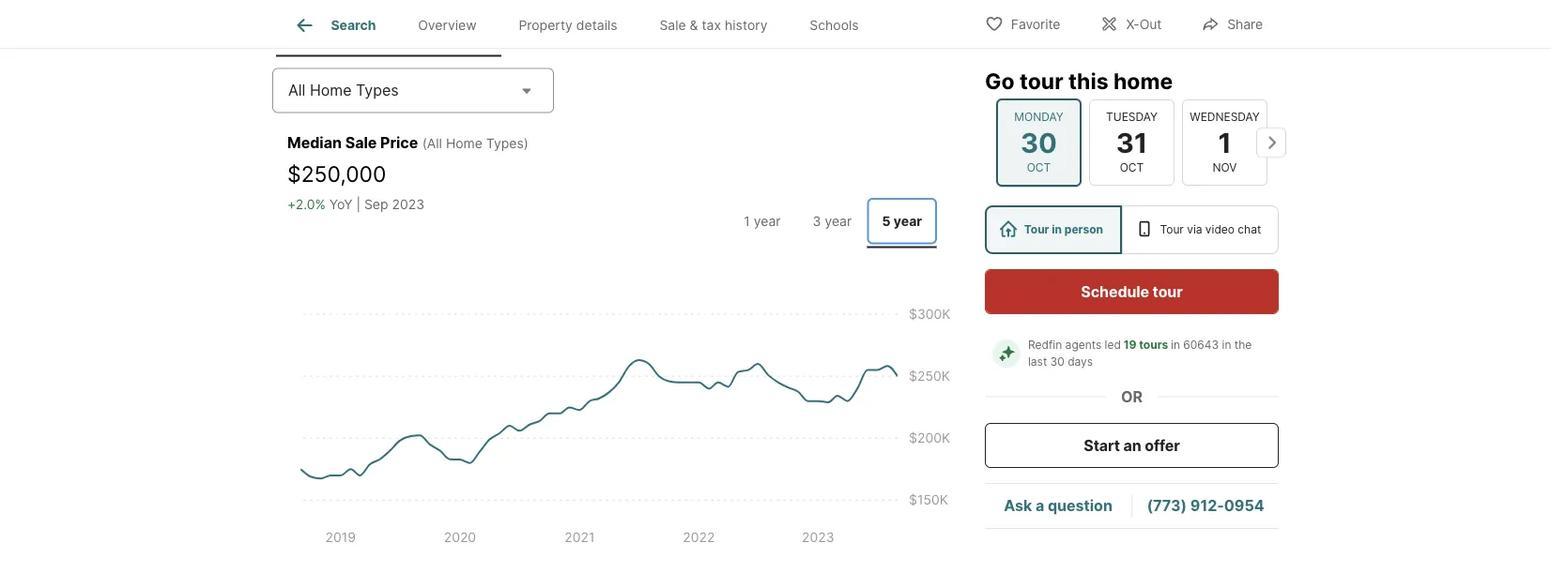 Task type: locate. For each thing, give the bounding box(es) containing it.
start an offer button
[[985, 423, 1279, 469]]

oct inside monday 30 oct
[[1027, 161, 1051, 175]]

price right search
[[413, 22, 446, 38]]

2 horizontal spatial year
[[894, 213, 922, 229]]

person
[[1065, 223, 1103, 237]]

list box containing tour in person
[[985, 206, 1279, 254]]

#
[[563, 22, 571, 38]]

1 year
[[744, 213, 781, 229]]

schools tab
[[789, 3, 880, 48]]

median sale price tab
[[276, 7, 501, 53]]

0954
[[1224, 497, 1264, 515]]

go
[[985, 68, 1015, 94]]

median
[[332, 22, 379, 38], [766, 22, 812, 38], [287, 134, 342, 152]]

1 horizontal spatial tour
[[1153, 283, 1183, 301]]

1 horizontal spatial in
[[1171, 338, 1180, 352]]

ask a question link
[[1004, 497, 1113, 515]]

median sale price
[[332, 22, 446, 38]]

median left days
[[766, 22, 812, 38]]

1 horizontal spatial home
[[446, 136, 483, 152]]

oct for 30
[[1027, 161, 1051, 175]]

year right 3
[[825, 213, 852, 229]]

sale & tax history tab
[[638, 3, 789, 48]]

share
[[1227, 16, 1263, 32]]

0 vertical spatial 1
[[1218, 126, 1232, 159]]

0 horizontal spatial tour
[[1024, 223, 1049, 237]]

days
[[1068, 355, 1093, 369]]

0 horizontal spatial year
[[754, 213, 781, 229]]

price
[[413, 22, 446, 38], [380, 134, 418, 152]]

1 horizontal spatial oct
[[1120, 161, 1144, 175]]

home
[[310, 81, 352, 100], [446, 136, 483, 152]]

1 vertical spatial tour
[[1153, 283, 1183, 301]]

tour up monday
[[1020, 68, 1063, 94]]

last
[[1028, 355, 1047, 369]]

tour inside option
[[1024, 223, 1049, 237]]

1 left 3
[[744, 213, 750, 229]]

list box
[[985, 206, 1279, 254]]

tour in person option
[[985, 206, 1122, 254]]

1 horizontal spatial sale
[[382, 22, 410, 38]]

homes
[[591, 22, 634, 38]]

monday
[[1014, 110, 1063, 124]]

5 year
[[882, 213, 922, 229]]

median sale price (all home types) $250,000
[[287, 134, 528, 187]]

schedule
[[1081, 283, 1149, 301]]

30
[[1021, 126, 1057, 159], [1050, 355, 1065, 369]]

median days on market tab
[[727, 7, 952, 53]]

1 oct from the left
[[1027, 161, 1051, 175]]

tour via video chat option
[[1122, 206, 1279, 254]]

oct down 31
[[1120, 161, 1144, 175]]

year left 3
[[754, 213, 781, 229]]

the
[[1235, 338, 1252, 352]]

oct
[[1027, 161, 1051, 175], [1120, 161, 1144, 175]]

search
[[331, 17, 376, 33]]

an
[[1124, 437, 1141, 455]]

tour via video chat
[[1160, 223, 1261, 237]]

start an offer
[[1084, 437, 1180, 455]]

year
[[754, 213, 781, 229], [825, 213, 852, 229], [894, 213, 922, 229]]

median for median sale price
[[332, 22, 379, 38]]

0 horizontal spatial 1
[[744, 213, 750, 229]]

year right the 5
[[894, 213, 922, 229]]

in inside in the last 30 days
[[1222, 338, 1231, 352]]

median up '$250,000'
[[287, 134, 342, 152]]

0 horizontal spatial in
[[1052, 223, 1062, 237]]

sale up '$250,000'
[[345, 134, 377, 152]]

912-
[[1190, 497, 1224, 515]]

sale inside 'tab'
[[382, 22, 410, 38]]

sale for median sale price (all home types) $250,000
[[345, 134, 377, 152]]

tour inside 'option'
[[1160, 223, 1184, 237]]

home right all
[[310, 81, 352, 100]]

sale left &
[[660, 17, 686, 33]]

0 horizontal spatial home
[[310, 81, 352, 100]]

3 year from the left
[[894, 213, 922, 229]]

tab list
[[272, 0, 895, 48], [272, 3, 956, 57], [724, 194, 941, 248]]

sale inside tab
[[660, 17, 686, 33]]

1 vertical spatial 30
[[1050, 355, 1065, 369]]

0 vertical spatial tour
[[1020, 68, 1063, 94]]

tuesday
[[1106, 110, 1158, 124]]

2 year from the left
[[825, 213, 852, 229]]

(all
[[422, 136, 442, 152]]

all home types
[[288, 81, 399, 100]]

offer
[[1145, 437, 1180, 455]]

median inside median days on market tab
[[766, 22, 812, 38]]

3 year
[[813, 213, 852, 229]]

price left (all
[[380, 134, 418, 152]]

2 horizontal spatial sale
[[660, 17, 686, 33]]

1 up nov
[[1218, 126, 1232, 159]]

this
[[1068, 68, 1109, 94]]

(773) 912-0954 link
[[1147, 497, 1264, 515]]

tour left via
[[1160, 223, 1184, 237]]

None button
[[996, 98, 1082, 187], [1089, 99, 1175, 186], [1182, 99, 1268, 186], [996, 98, 1082, 187], [1089, 99, 1175, 186], [1182, 99, 1268, 186]]

+2.0% yoy | sep 2023
[[287, 196, 425, 212]]

1 tour from the left
[[1024, 223, 1049, 237]]

types)
[[486, 136, 528, 152]]

oct inside 'tuesday 31 oct'
[[1120, 161, 1144, 175]]

schedule tour
[[1081, 283, 1183, 301]]

yoy
[[329, 196, 353, 212]]

property
[[519, 17, 573, 33]]

1 horizontal spatial tour
[[1160, 223, 1184, 237]]

year for 5 year
[[894, 213, 922, 229]]

via
[[1187, 223, 1202, 237]]

go tour this home
[[985, 68, 1173, 94]]

0 horizontal spatial oct
[[1027, 161, 1051, 175]]

agents
[[1065, 338, 1102, 352]]

of
[[575, 22, 587, 38]]

in left "the"
[[1222, 338, 1231, 352]]

tour for tour in person
[[1024, 223, 1049, 237]]

1 horizontal spatial 1
[[1218, 126, 1232, 159]]

oct down monday
[[1027, 161, 1051, 175]]

in left person on the right
[[1052, 223, 1062, 237]]

sale right search
[[382, 22, 410, 38]]

1 vertical spatial home
[[446, 136, 483, 152]]

median inside median sale price (all home types) $250,000
[[287, 134, 342, 152]]

home right (all
[[446, 136, 483, 152]]

0 vertical spatial 30
[[1021, 126, 1057, 159]]

tab list containing search
[[272, 0, 895, 48]]

ask
[[1004, 497, 1032, 515]]

tour
[[1020, 68, 1063, 94], [1153, 283, 1183, 301]]

1 vertical spatial price
[[380, 134, 418, 152]]

tax
[[702, 17, 721, 33]]

tour right schedule
[[1153, 283, 1183, 301]]

31
[[1116, 126, 1148, 159]]

in right tours
[[1171, 338, 1180, 352]]

in the last 30 days
[[1028, 338, 1255, 369]]

sale inside median sale price (all home types) $250,000
[[345, 134, 377, 152]]

2 horizontal spatial in
[[1222, 338, 1231, 352]]

tour for go
[[1020, 68, 1063, 94]]

out
[[1140, 16, 1162, 32]]

1 year from the left
[[754, 213, 781, 229]]

2 oct from the left
[[1120, 161, 1144, 175]]

median inside median sale price 'tab'
[[332, 22, 379, 38]]

property details tab
[[498, 3, 638, 48]]

sale
[[660, 17, 686, 33], [382, 22, 410, 38], [345, 134, 377, 152]]

0 horizontal spatial sale
[[345, 134, 377, 152]]

next image
[[1256, 128, 1286, 158]]

30 down monday
[[1021, 126, 1057, 159]]

median up all home types
[[332, 22, 379, 38]]

2 tour from the left
[[1160, 223, 1184, 237]]

30 right "last"
[[1050, 355, 1065, 369]]

in
[[1052, 223, 1062, 237], [1171, 338, 1180, 352], [1222, 338, 1231, 352]]

1 vertical spatial 1
[[744, 213, 750, 229]]

or
[[1121, 388, 1143, 406]]

0 vertical spatial home
[[310, 81, 352, 100]]

price inside median sale price 'tab'
[[413, 22, 446, 38]]

tour inside button
[[1153, 283, 1183, 301]]

&
[[690, 17, 698, 33]]

sep
[[364, 196, 388, 212]]

1 horizontal spatial year
[[825, 213, 852, 229]]

3
[[813, 213, 821, 229]]

30 inside in the last 30 days
[[1050, 355, 1065, 369]]

on
[[850, 22, 866, 38]]

median for median days on market
[[766, 22, 812, 38]]

60643
[[1183, 338, 1219, 352]]

1 inside tab
[[744, 213, 750, 229]]

x-
[[1126, 16, 1140, 32]]

tour left person on the right
[[1024, 223, 1049, 237]]

tour
[[1024, 223, 1049, 237], [1160, 223, 1184, 237]]

in inside option
[[1052, 223, 1062, 237]]

price inside median sale price (all home types) $250,000
[[380, 134, 418, 152]]

overview tab
[[397, 3, 498, 48]]

0 horizontal spatial tour
[[1020, 68, 1063, 94]]

0 vertical spatial price
[[413, 22, 446, 38]]



Task type: describe. For each thing, give the bounding box(es) containing it.
3 year tab
[[797, 198, 867, 245]]

year for 1 year
[[754, 213, 781, 229]]

sale for median sale price
[[382, 22, 410, 38]]

tours
[[1139, 338, 1168, 352]]

tab list containing median sale price
[[272, 3, 956, 57]]

share button
[[1185, 4, 1279, 43]]

x-out button
[[1084, 4, 1178, 43]]

chat
[[1238, 223, 1261, 237]]

sold
[[638, 22, 666, 38]]

home inside median sale price (all home types) $250,000
[[446, 136, 483, 152]]

x-out
[[1126, 16, 1162, 32]]

ask a question
[[1004, 497, 1113, 515]]

schools
[[810, 17, 859, 33]]

days
[[816, 22, 846, 38]]

property details
[[519, 17, 617, 33]]

5 year tab
[[867, 198, 937, 245]]

all
[[288, 81, 306, 100]]

details
[[576, 17, 617, 33]]

sale & tax history
[[660, 17, 768, 33]]

market
[[869, 22, 913, 38]]

redfin
[[1028, 338, 1062, 352]]

$250,000
[[287, 161, 386, 187]]

(773)
[[1147, 497, 1187, 515]]

(773) 912-0954
[[1147, 497, 1264, 515]]

wednesday 1 nov
[[1190, 110, 1260, 175]]

wednesday
[[1190, 110, 1260, 124]]

video
[[1206, 223, 1235, 237]]

|
[[356, 196, 361, 212]]

+2.0%
[[287, 196, 326, 212]]

price for median sale price
[[413, 22, 446, 38]]

tuesday 31 oct
[[1106, 110, 1158, 175]]

monday 30 oct
[[1014, 110, 1063, 175]]

# of homes sold
[[563, 22, 666, 38]]

1 year tab
[[727, 198, 797, 245]]

search link
[[293, 14, 376, 37]]

1 inside "wednesday 1 nov"
[[1218, 126, 1232, 159]]

history
[[725, 17, 768, 33]]

median for median sale price (all home types) $250,000
[[287, 134, 342, 152]]

year for 3 year
[[825, 213, 852, 229]]

schedule tour button
[[985, 269, 1279, 315]]

tour for tour via video chat
[[1160, 223, 1184, 237]]

oct for 31
[[1120, 161, 1144, 175]]

2023
[[392, 196, 425, 212]]

favorite
[[1011, 16, 1060, 32]]

5
[[882, 213, 891, 229]]

# of homes sold tab
[[501, 7, 727, 53]]

19
[[1124, 338, 1137, 352]]

overview
[[418, 17, 477, 33]]

home
[[1114, 68, 1173, 94]]

tour in person
[[1024, 223, 1103, 237]]

a
[[1036, 497, 1044, 515]]

median days on market
[[766, 22, 913, 38]]

price for median sale price (all home types) $250,000
[[380, 134, 418, 152]]

favorite button
[[969, 4, 1076, 43]]

types
[[356, 81, 399, 100]]

nov
[[1213, 161, 1237, 175]]

tab list containing 1 year
[[724, 194, 941, 248]]

start
[[1084, 437, 1120, 455]]

redfin agents led 19 tours in 60643
[[1028, 338, 1219, 352]]

led
[[1105, 338, 1121, 352]]

question
[[1048, 497, 1113, 515]]

30 inside monday 30 oct
[[1021, 126, 1057, 159]]

tour for schedule
[[1153, 283, 1183, 301]]



Task type: vqa. For each thing, say whether or not it's contained in the screenshot.
1731 to the bottom
no



